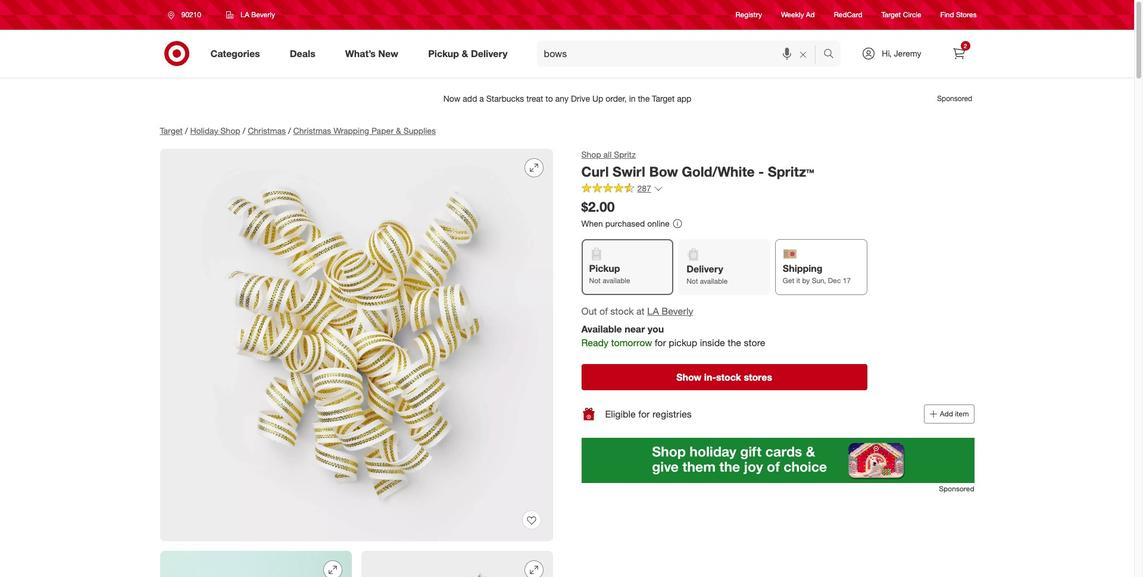 Task type: describe. For each thing, give the bounding box(es) containing it.
la beverly button
[[218, 4, 283, 26]]

show in-stock stores button
[[582, 365, 867, 391]]

jeremy
[[894, 48, 922, 58]]

of
[[600, 305, 608, 317]]

target link
[[160, 126, 183, 136]]

christmas wrapping paper & supplies link
[[293, 126, 436, 136]]

you
[[648, 324, 664, 336]]

purchased
[[606, 218, 645, 228]]

pickup for not
[[589, 263, 620, 275]]

get
[[783, 277, 795, 286]]

new
[[378, 47, 399, 59]]

for inside available near you ready tomorrow for pickup inside the store
[[655, 337, 666, 349]]

target circle
[[882, 10, 922, 19]]

available
[[582, 324, 622, 336]]

eligible for registries
[[605, 408, 692, 420]]

pickup not available
[[589, 263, 630, 286]]

287 link
[[582, 183, 663, 196]]

holiday shop link
[[190, 126, 240, 136]]

weekly
[[781, 10, 804, 19]]

eligible
[[605, 408, 636, 420]]

what's new link
[[335, 40, 413, 67]]

weekly ad link
[[781, 10, 815, 20]]

store
[[744, 337, 766, 349]]

add item
[[940, 410, 969, 419]]

90210 button
[[160, 4, 214, 26]]

christmas link
[[248, 126, 286, 136]]

hi,
[[882, 48, 892, 58]]

la beverly
[[241, 10, 275, 19]]

sponsored
[[939, 485, 975, 494]]

2
[[964, 42, 967, 49]]

1 / from the left
[[185, 126, 188, 136]]

bow
[[649, 163, 678, 180]]

show in-stock stores
[[677, 372, 772, 384]]

What can we help you find? suggestions appear below search field
[[537, 40, 827, 67]]

delivery inside "link"
[[471, 47, 508, 59]]

show
[[677, 372, 702, 384]]

registry link
[[736, 10, 762, 20]]

shipping get it by sun, dec 17
[[783, 263, 851, 286]]

search button
[[819, 40, 847, 69]]

available near you ready tomorrow for pickup inside the store
[[582, 324, 766, 349]]

available for delivery
[[700, 277, 728, 286]]

dec
[[828, 277, 841, 286]]

la beverly button
[[647, 305, 694, 318]]

find stores
[[941, 10, 977, 19]]

deals
[[290, 47, 316, 59]]

what's new
[[345, 47, 399, 59]]

gold/white
[[682, 163, 755, 180]]

0 horizontal spatial for
[[639, 408, 650, 420]]

pickup for &
[[428, 47, 459, 59]]

registries
[[653, 408, 692, 420]]

not for delivery
[[687, 277, 698, 286]]

wrapping
[[334, 126, 369, 136]]

available for pickup
[[603, 277, 630, 286]]

& inside "link"
[[462, 47, 468, 59]]

add item button
[[924, 405, 975, 424]]

categories
[[211, 47, 260, 59]]

shop all spritz curl swirl bow gold/white - spritz™
[[582, 149, 814, 180]]

find stores link
[[941, 10, 977, 20]]

weekly ad
[[781, 10, 815, 19]]

delivery inside delivery not available
[[687, 263, 723, 275]]

ready
[[582, 337, 609, 349]]

search
[[819, 49, 847, 60]]

1 vertical spatial advertisement region
[[582, 438, 975, 484]]

tomorrow
[[611, 337, 652, 349]]

0 vertical spatial advertisement region
[[150, 85, 984, 113]]

spritz
[[614, 149, 636, 160]]

delivery not available
[[687, 263, 728, 286]]

stores
[[744, 372, 772, 384]]



Task type: vqa. For each thing, say whether or not it's contained in the screenshot.
Cheez-It Reduced Fat Original Baked Snack Crackers - 19oz's $7.39
no



Task type: locate. For each thing, give the bounding box(es) containing it.
not
[[589, 277, 601, 286], [687, 277, 698, 286]]

1 horizontal spatial &
[[462, 47, 468, 59]]

when purchased online
[[582, 218, 670, 228]]

target
[[882, 10, 901, 19], [160, 126, 183, 136]]

stock
[[611, 305, 634, 317], [716, 372, 741, 384]]

not inside delivery not available
[[687, 277, 698, 286]]

1 horizontal spatial for
[[655, 337, 666, 349]]

target / holiday shop / christmas / christmas wrapping paper & supplies
[[160, 126, 436, 136]]

out
[[582, 305, 597, 317]]

curl swirl bow gold/white - spritz&#8482;, 1 of 4 image
[[160, 149, 553, 542]]

shop
[[221, 126, 240, 136], [582, 149, 601, 160]]

spritz™
[[768, 163, 814, 180]]

2 / from the left
[[243, 126, 245, 136]]

pickup right new
[[428, 47, 459, 59]]

17
[[843, 277, 851, 286]]

online
[[648, 218, 670, 228]]

curl swirl bow gold/white - spritz&#8482;, 2 of 4 image
[[160, 551, 352, 578]]

0 vertical spatial pickup
[[428, 47, 459, 59]]

1 vertical spatial stock
[[716, 372, 741, 384]]

pickup inside 'pickup not available'
[[589, 263, 620, 275]]

item
[[955, 410, 969, 419]]

1 vertical spatial &
[[396, 126, 401, 136]]

0 horizontal spatial delivery
[[471, 47, 508, 59]]

0 horizontal spatial available
[[603, 277, 630, 286]]

not for pickup
[[589, 277, 601, 286]]

shop left all
[[582, 149, 601, 160]]

shop right holiday
[[221, 126, 240, 136]]

not up out
[[589, 277, 601, 286]]

target left circle
[[882, 10, 901, 19]]

target for target / holiday shop / christmas / christmas wrapping paper & supplies
[[160, 126, 183, 136]]

la right at
[[647, 305, 659, 317]]

the
[[728, 337, 742, 349]]

1 horizontal spatial christmas
[[293, 126, 331, 136]]

la
[[241, 10, 249, 19], [647, 305, 659, 317]]

by
[[802, 277, 810, 286]]

0 horizontal spatial /
[[185, 126, 188, 136]]

1 horizontal spatial stock
[[716, 372, 741, 384]]

stock inside button
[[716, 372, 741, 384]]

1 horizontal spatial not
[[687, 277, 698, 286]]

$2.00
[[582, 198, 615, 215]]

1 vertical spatial target
[[160, 126, 183, 136]]

0 vertical spatial &
[[462, 47, 468, 59]]

/ right christmas link
[[288, 126, 291, 136]]

1 vertical spatial la
[[647, 305, 659, 317]]

circle
[[903, 10, 922, 19]]

2 link
[[946, 40, 972, 67]]

1 vertical spatial delivery
[[687, 263, 723, 275]]

at
[[637, 305, 645, 317]]

inside
[[700, 337, 725, 349]]

beverly
[[251, 10, 275, 19], [662, 305, 694, 317]]

la up categories link at the top of page
[[241, 10, 249, 19]]

stores
[[956, 10, 977, 19]]

pickup
[[428, 47, 459, 59], [589, 263, 620, 275]]

shipping
[[783, 263, 823, 275]]

1 horizontal spatial beverly
[[662, 305, 694, 317]]

287
[[638, 183, 651, 193]]

for
[[655, 337, 666, 349], [639, 408, 650, 420]]

stock for of
[[611, 305, 634, 317]]

0 vertical spatial beverly
[[251, 10, 275, 19]]

it
[[797, 277, 800, 286]]

0 horizontal spatial stock
[[611, 305, 634, 317]]

add
[[940, 410, 953, 419]]

hi, jeremy
[[882, 48, 922, 58]]

when
[[582, 218, 603, 228]]

1 vertical spatial pickup
[[589, 263, 620, 275]]

sun,
[[812, 277, 826, 286]]

pickup inside "link"
[[428, 47, 459, 59]]

1 horizontal spatial delivery
[[687, 263, 723, 275]]

1 horizontal spatial pickup
[[589, 263, 620, 275]]

2 christmas from the left
[[293, 126, 331, 136]]

0 horizontal spatial not
[[589, 277, 601, 286]]

christmas right the holiday shop 'link'
[[248, 126, 286, 136]]

target circle link
[[882, 10, 922, 20]]

0 vertical spatial la
[[241, 10, 249, 19]]

shop inside shop all spritz curl swirl bow gold/white - spritz™
[[582, 149, 601, 160]]

categories link
[[200, 40, 275, 67]]

registry
[[736, 10, 762, 19]]

target inside target circle link
[[882, 10, 901, 19]]

for right eligible
[[639, 408, 650, 420]]

target left holiday
[[160, 126, 183, 136]]

1 horizontal spatial la
[[647, 305, 659, 317]]

beverly inside dropdown button
[[251, 10, 275, 19]]

stock for in-
[[716, 372, 741, 384]]

in-
[[704, 372, 716, 384]]

1 horizontal spatial target
[[882, 10, 901, 19]]

curl swirl bow gold/white - spritz&#8482;, 3 of 4 image
[[361, 551, 553, 578]]

supplies
[[404, 126, 436, 136]]

stock left at
[[611, 305, 634, 317]]

-
[[759, 163, 764, 180]]

beverly up available near you ready tomorrow for pickup inside the store on the bottom of page
[[662, 305, 694, 317]]

0 vertical spatial target
[[882, 10, 901, 19]]

out of stock at la beverly
[[582, 305, 694, 317]]

/
[[185, 126, 188, 136], [243, 126, 245, 136], [288, 126, 291, 136]]

beverly up categories link at the top of page
[[251, 10, 275, 19]]

0 horizontal spatial shop
[[221, 126, 240, 136]]

1 vertical spatial shop
[[582, 149, 601, 160]]

3 / from the left
[[288, 126, 291, 136]]

redcard link
[[834, 10, 863, 20]]

0 horizontal spatial target
[[160, 126, 183, 136]]

1 horizontal spatial /
[[243, 126, 245, 136]]

all
[[604, 149, 612, 160]]

available
[[603, 277, 630, 286], [700, 277, 728, 286]]

not inside 'pickup not available'
[[589, 277, 601, 286]]

for down you
[[655, 337, 666, 349]]

what's
[[345, 47, 376, 59]]

not up la beverly button
[[687, 277, 698, 286]]

/ right target link
[[185, 126, 188, 136]]

advertisement region
[[150, 85, 984, 113], [582, 438, 975, 484]]

1 christmas from the left
[[248, 126, 286, 136]]

image gallery element
[[160, 149, 553, 578]]

0 vertical spatial stock
[[611, 305, 634, 317]]

&
[[462, 47, 468, 59], [396, 126, 401, 136]]

redcard
[[834, 10, 863, 19]]

1 vertical spatial beverly
[[662, 305, 694, 317]]

0 horizontal spatial &
[[396, 126, 401, 136]]

la inside dropdown button
[[241, 10, 249, 19]]

0 vertical spatial shop
[[221, 126, 240, 136]]

swirl
[[613, 163, 646, 180]]

0 vertical spatial for
[[655, 337, 666, 349]]

1 horizontal spatial shop
[[582, 149, 601, 160]]

0 horizontal spatial beverly
[[251, 10, 275, 19]]

0 horizontal spatial christmas
[[248, 126, 286, 136]]

christmas left wrapping
[[293, 126, 331, 136]]

ad
[[806, 10, 815, 19]]

curl
[[582, 163, 609, 180]]

pickup & delivery
[[428, 47, 508, 59]]

1 horizontal spatial available
[[700, 277, 728, 286]]

stock left stores
[[716, 372, 741, 384]]

target for target circle
[[882, 10, 901, 19]]

1 vertical spatial for
[[639, 408, 650, 420]]

find
[[941, 10, 954, 19]]

pickup up of
[[589, 263, 620, 275]]

0 horizontal spatial la
[[241, 10, 249, 19]]

near
[[625, 324, 645, 336]]

pickup
[[669, 337, 698, 349]]

deals link
[[280, 40, 330, 67]]

pickup & delivery link
[[418, 40, 523, 67]]

holiday
[[190, 126, 218, 136]]

christmas
[[248, 126, 286, 136], [293, 126, 331, 136]]

available inside 'pickup not available'
[[603, 277, 630, 286]]

0 vertical spatial delivery
[[471, 47, 508, 59]]

/ left christmas link
[[243, 126, 245, 136]]

90210
[[181, 10, 201, 19]]

0 horizontal spatial pickup
[[428, 47, 459, 59]]

available inside delivery not available
[[700, 277, 728, 286]]

paper
[[372, 126, 394, 136]]

2 horizontal spatial /
[[288, 126, 291, 136]]



